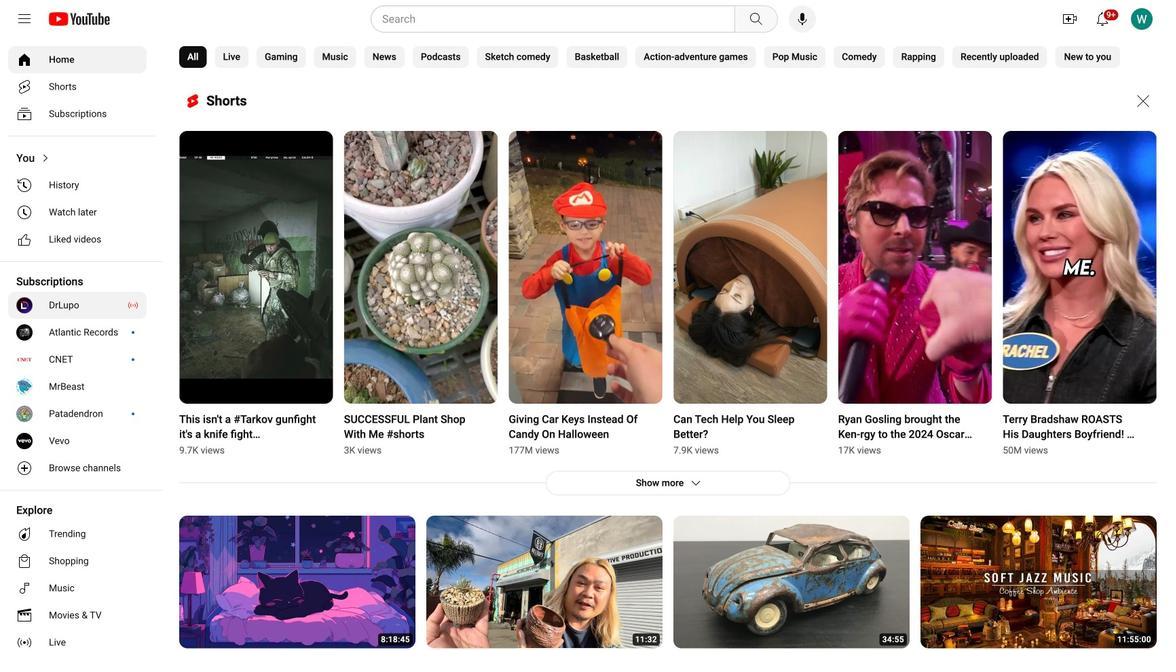 Task type: describe. For each thing, give the bounding box(es) containing it.
3 heading from the left
[[509, 404, 663, 458]]

Search text field
[[382, 10, 732, 28]]

deep focus music to improve concentration - 12 hours of ambient study music to concentrate #717 by relaxing melody 54,943 views streamed 2 weeks ago 10 hours, 26 minutes element
[[212, 1, 399, 31]]

2 heading from the left
[[344, 404, 498, 458]]

4 heading from the left
[[674, 404, 828, 458]]

avatar image image
[[1131, 8, 1153, 30]]

1 heading from the left
[[179, 404, 333, 458]]

mrbeast image
[[674, 1, 698, 25]]



Task type: vqa. For each thing, say whether or not it's contained in the screenshot.
I Spent 7 Days Buried Alive's I
no



Task type: locate. For each thing, give the bounding box(es) containing it.
ryan gosling, mark ronson, slash & the kens - i'm just ken (live from the oscars 2024) by atlantic records 6,757,029 views 3 days ago 4 minutes, 23 seconds element
[[954, 1, 1141, 31]]

8 hours, 18 minutes, 45 seconds element
[[381, 636, 410, 644]]

None text field
[[636, 478, 684, 489]]

sponsored image
[[427, 35, 483, 52]]

None search field
[[346, 5, 781, 33]]

heading
[[179, 404, 333, 458], [344, 404, 498, 458], [509, 404, 663, 458], [674, 404, 828, 458], [839, 404, 992, 458], [1003, 404, 1157, 458]]

tab list
[[179, 38, 1121, 76]]

34 minutes, 55 seconds element
[[883, 636, 905, 644]]

i survived 7 days in an abandoned city by mrbeast 132,584,413 views 12 days ago 17 minutes element
[[706, 1, 894, 31]]

5 heading from the left
[[839, 404, 992, 458]]

11 minutes, 32 seconds element
[[636, 636, 657, 644]]

6 heading from the left
[[1003, 404, 1157, 458]]

11 hours, 55 minutes element
[[1118, 636, 1152, 644]]



